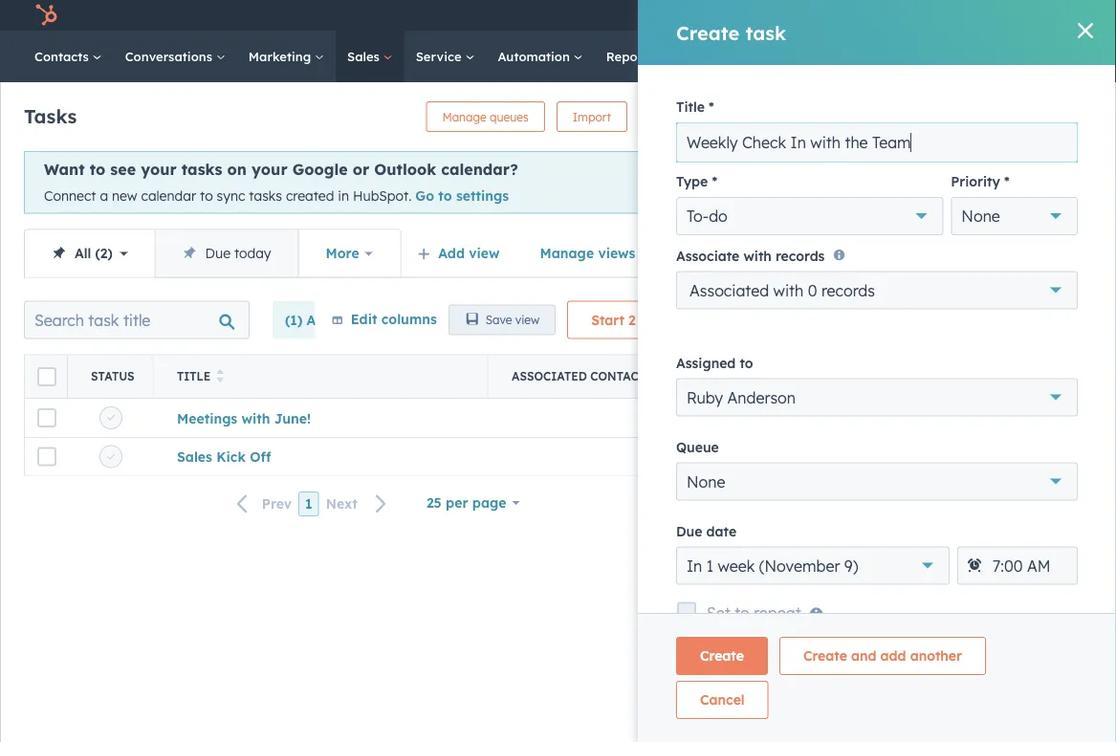 Task type: locate. For each thing, give the bounding box(es) containing it.
self made
[[1004, 7, 1063, 23]]

associated
[[690, 281, 769, 300], [512, 369, 587, 383]]

and inside button
[[852, 648, 877, 665]]

do
[[709, 207, 728, 226]]

2 vertical spatial tasks
[[640, 312, 675, 328]]

create left upgrade icon
[[677, 21, 740, 44]]

priority
[[951, 173, 1001, 190]]

manage queues
[[442, 110, 529, 124]]

start 2 tasks
[[592, 312, 675, 328]]

0 horizontal spatial task
[[695, 110, 718, 124]]

notifications image
[[943, 9, 960, 26]]

view for save view
[[516, 313, 540, 327]]

0 horizontal spatial 1
[[305, 495, 313, 512]]

0 vertical spatial sales
[[347, 48, 383, 64]]

1 vertical spatial view
[[516, 313, 540, 327]]

of down "you"
[[808, 482, 821, 499]]

column header
[[25, 356, 68, 398], [728, 356, 967, 398]]

of
[[943, 459, 956, 476], [808, 482, 821, 499]]

1 right the in
[[707, 556, 714, 575]]

today
[[234, 245, 271, 261]]

work,
[[1025, 459, 1059, 476]]

to left settings
[[439, 188, 452, 204]]

calendar?
[[441, 160, 518, 179]]

daily
[[991, 459, 1022, 476]]

sales up tasks banner
[[347, 48, 383, 64]]

0 vertical spatial tasks
[[182, 160, 222, 179]]

0 vertical spatial title
[[677, 99, 705, 115]]

ruby anderson image
[[983, 7, 1001, 24]]

to-
[[687, 207, 709, 226]]

1 vertical spatial prospecting
[[908, 540, 988, 556]]

add view button
[[405, 234, 516, 272]]

create left add
[[804, 648, 848, 665]]

to for want
[[90, 160, 105, 179]]

kick
[[216, 448, 246, 465]]

1 vertical spatial 2
[[629, 312, 636, 328]]

save view button
[[449, 305, 556, 335]]

1 vertical spatial go
[[867, 540, 886, 556]]

1 vertical spatial records
[[822, 281, 875, 300]]

track
[[772, 482, 805, 499]]

1 horizontal spatial in
[[1091, 482, 1102, 499]]

1 horizontal spatial sales
[[347, 48, 383, 64]]

help image
[[879, 9, 896, 26]]

stay
[[867, 459, 894, 476]]

task status: not completed image for sales kick off
[[107, 453, 115, 461]]

0 horizontal spatial sales
[[177, 448, 212, 465]]

0 horizontal spatial with
[[242, 409, 270, 426]]

1
[[305, 495, 313, 512], [707, 556, 714, 575]]

the
[[1051, 144, 1076, 164]]

all
[[75, 245, 91, 261]]

task status: not completed image
[[107, 414, 115, 422], [107, 453, 115, 461]]

1 vertical spatial task
[[695, 110, 718, 124]]

create task link
[[639, 101, 734, 132]]

1 vertical spatial 1
[[707, 556, 714, 575]]

0 vertical spatial on
[[227, 160, 247, 179]]

view inside add view popup button
[[469, 245, 500, 261]]

with up associated with 0 records at the right top of page
[[744, 247, 772, 264]]

view
[[469, 245, 500, 261], [516, 313, 540, 327]]

go to prospecting
[[867, 540, 988, 556]]

go down outlook on the left of page
[[416, 188, 434, 204]]

0 vertical spatial 1
[[305, 495, 313, 512]]

prospecting inside the 'this panel has been replaced by the prospecting workspace'
[[847, 164, 938, 183]]

go
[[416, 188, 434, 204], [867, 540, 886, 556]]

create task left calling icon
[[677, 21, 787, 44]]

0 horizontal spatial go
[[416, 188, 434, 204]]

contacts link
[[23, 31, 114, 82]]

tasks right "start"
[[640, 312, 675, 328]]

manage queues link
[[426, 101, 545, 132]]

this
[[799, 144, 830, 164]]

task status: not completed image for meetings with june!
[[107, 414, 115, 422]]

task
[[746, 21, 787, 44], [695, 110, 718, 124]]

panel
[[835, 144, 878, 164]]

none down queue
[[687, 472, 726, 491]]

0 vertical spatial manage
[[442, 110, 487, 124]]

1 vertical spatial manage
[[540, 245, 594, 261]]

1 vertical spatial on
[[898, 459, 914, 476]]

associated inside popup button
[[690, 281, 769, 300]]

task left calling icon
[[746, 21, 787, 44]]

create down reporting link
[[655, 110, 691, 124]]

1 horizontal spatial none
[[962, 207, 1001, 226]]

0 horizontal spatial due
[[205, 245, 231, 261]]

tasks up sync
[[182, 160, 222, 179]]

manage left queues
[[442, 110, 487, 124]]

create task up type
[[655, 110, 718, 124]]

task up close icon
[[695, 110, 718, 124]]

1 horizontal spatial 1
[[707, 556, 714, 575]]

has
[[882, 144, 909, 164]]

in right created
[[338, 188, 349, 204]]

1 horizontal spatial tasks
[[249, 188, 282, 204]]

with left june!
[[242, 409, 270, 426]]

1 right prev at the left
[[305, 495, 313, 512]]

on inside now you can stay on top of your daily work, keep track of your schedule, and manage your leads all in one place.
[[898, 459, 914, 476]]

0 horizontal spatial in
[[338, 188, 349, 204]]

2 vertical spatial with
[[242, 409, 270, 426]]

0 horizontal spatial none
[[687, 472, 726, 491]]

create inside create button
[[700, 648, 744, 665]]

0 vertical spatial view
[[469, 245, 500, 261]]

1 vertical spatial task status: not completed image
[[107, 453, 115, 461]]

associated inside column header
[[512, 369, 587, 383]]

0 vertical spatial none button
[[951, 197, 1078, 235]]

1 vertical spatial sales
[[177, 448, 212, 465]]

to left see
[[90, 160, 105, 179]]

and down top
[[919, 482, 944, 499]]

view right save
[[516, 313, 540, 327]]

0 horizontal spatial on
[[227, 160, 247, 179]]

1 horizontal spatial column header
[[728, 356, 967, 398]]

2 inside button
[[629, 312, 636, 328]]

1 horizontal spatial manage
[[540, 245, 594, 261]]

none button down priority
[[951, 197, 1078, 235]]

0 vertical spatial 2
[[100, 245, 108, 261]]

outlook
[[374, 160, 437, 179]]

1 horizontal spatial view
[[516, 313, 540, 327]]

due left date
[[677, 523, 703, 540]]

1 vertical spatial none button
[[677, 462, 1078, 501]]

0 horizontal spatial associated
[[512, 369, 587, 383]]

0 horizontal spatial manage
[[442, 110, 487, 124]]

ruby anderson button
[[677, 378, 1078, 417]]

page
[[473, 494, 507, 511]]

1 horizontal spatial associated
[[690, 281, 769, 300]]

calendar
[[141, 188, 196, 204]]

on
[[227, 160, 247, 179], [898, 459, 914, 476]]

2 task status: not completed image from the top
[[107, 453, 115, 461]]

1 horizontal spatial and
[[919, 482, 944, 499]]

in
[[687, 556, 703, 575]]

2 right "start"
[[629, 312, 636, 328]]

close image
[[699, 175, 710, 187]]

this panel has been replaced by the prospecting workspace
[[799, 144, 1076, 183]]

0 horizontal spatial column header
[[25, 356, 68, 398]]

import link
[[557, 101, 628, 132]]

settings link
[[908, 5, 932, 25]]

with for associated
[[774, 281, 804, 300]]

25 per page button
[[414, 484, 532, 522]]

2 column header from the left
[[728, 356, 967, 398]]

in right all
[[1091, 482, 1102, 499]]

tasks right sync
[[249, 188, 282, 204]]

1 vertical spatial associated
[[512, 369, 587, 383]]

off
[[250, 448, 271, 465]]

your up created
[[252, 160, 288, 179]]

1 horizontal spatial with
[[744, 247, 772, 264]]

1 horizontal spatial due
[[677, 523, 703, 540]]

cancel
[[700, 692, 745, 709]]

associated down 'associate with records'
[[690, 281, 769, 300]]

search image
[[1076, 50, 1090, 63]]

to up ruby anderson
[[740, 354, 754, 371]]

1 horizontal spatial go
[[867, 540, 886, 556]]

1 column header from the left
[[25, 356, 68, 398]]

sales kick off button
[[177, 448, 271, 465]]

on left top
[[898, 459, 914, 476]]

and
[[919, 482, 944, 499], [852, 648, 877, 665]]

view right add
[[469, 245, 500, 261]]

0 horizontal spatial view
[[469, 245, 500, 261]]

2 right 'all'
[[100, 245, 108, 261]]

1 horizontal spatial task
[[746, 21, 787, 44]]

0 vertical spatial and
[[919, 482, 944, 499]]

sales left kick
[[177, 448, 212, 465]]

0 vertical spatial with
[[744, 247, 772, 264]]

manage left 'views'
[[540, 245, 594, 261]]

anderson
[[728, 388, 796, 407]]

due left "today"
[[205, 245, 231, 261]]

none down priority
[[962, 207, 1001, 226]]

self
[[1004, 7, 1027, 23]]

0 vertical spatial in
[[338, 188, 349, 204]]

and left add
[[852, 648, 877, 665]]

on up sync
[[227, 160, 247, 179]]

your
[[141, 160, 177, 179], [252, 160, 288, 179], [959, 459, 988, 476], [825, 482, 853, 499], [1004, 482, 1032, 499]]

title down reporting link
[[677, 99, 705, 115]]

title left the press to sort. image
[[177, 369, 211, 383]]

tasks
[[182, 160, 222, 179], [249, 188, 282, 204], [640, 312, 675, 328]]

to right 9)
[[890, 540, 904, 556]]

keep
[[1063, 459, 1093, 476]]

1 vertical spatial and
[[852, 648, 877, 665]]

prospecting down 'title' text field
[[847, 164, 938, 183]]

0
[[808, 281, 818, 300]]

pagination navigation
[[226, 491, 399, 517]]

automation link
[[486, 31, 595, 82]]

marketplaces image
[[839, 9, 856, 26]]

conversations
[[125, 48, 216, 64]]

with inside the associated with 0 records popup button
[[774, 281, 804, 300]]

link opens in a new window image
[[991, 538, 1004, 561]]

calling icon image
[[799, 7, 816, 25]]

1 button
[[299, 492, 319, 516]]

1 vertical spatial none
[[687, 472, 726, 491]]

edit columns
[[351, 310, 437, 327]]

create down set
[[700, 648, 744, 665]]

0 horizontal spatial of
[[808, 482, 821, 499]]

column header up "can"
[[728, 356, 967, 398]]

1 vertical spatial title
[[177, 369, 211, 383]]

manage inside tasks banner
[[442, 110, 487, 124]]

save
[[486, 313, 512, 327]]

meetings with june!
[[177, 409, 311, 426]]

your down "can"
[[825, 482, 853, 499]]

0 vertical spatial none
[[962, 207, 1001, 226]]

0 horizontal spatial title
[[177, 369, 211, 383]]

1 horizontal spatial on
[[898, 459, 914, 476]]

sync
[[217, 188, 245, 204]]

to
[[90, 160, 105, 179], [200, 188, 213, 204], [439, 188, 452, 204], [740, 354, 754, 371], [890, 540, 904, 556], [735, 603, 750, 622]]

manage for manage queues
[[442, 110, 487, 124]]

sales for sales kick off
[[177, 448, 212, 465]]

next button
[[319, 492, 399, 517]]

self made menu
[[761, 0, 1094, 31]]

create inside 'create and add another' button
[[804, 648, 848, 665]]

1 vertical spatial due
[[677, 523, 703, 540]]

1 horizontal spatial 2
[[629, 312, 636, 328]]

see
[[110, 160, 136, 179]]

0 vertical spatial prospecting
[[847, 164, 938, 183]]

to right set
[[735, 603, 750, 622]]

navigation
[[24, 229, 401, 278]]

none button up the one
[[677, 462, 1078, 501]]

view inside save view button
[[516, 313, 540, 327]]

prospecting down place.
[[908, 540, 988, 556]]

1 vertical spatial create task
[[655, 110, 718, 124]]

associated down save view
[[512, 369, 587, 383]]

of right top
[[943, 459, 956, 476]]

records up 0
[[776, 247, 825, 264]]

to for go
[[890, 540, 904, 556]]

in inside now you can stay on top of your daily work, keep track of your schedule, and manage your leads all in one place.
[[1091, 482, 1102, 499]]

2 horizontal spatial with
[[774, 281, 804, 300]]

more button
[[298, 230, 400, 277]]

1 vertical spatial with
[[774, 281, 804, 300]]

in 1 week (november 9)
[[687, 556, 859, 575]]

due for due today
[[205, 245, 231, 261]]

2 horizontal spatial tasks
[[640, 312, 675, 328]]

type
[[677, 173, 708, 190]]

none button for queue
[[677, 462, 1078, 501]]

0 horizontal spatial 2
[[100, 245, 108, 261]]

HH:MM text field
[[958, 547, 1078, 585]]

0 horizontal spatial tasks
[[182, 160, 222, 179]]

0 vertical spatial associated
[[690, 281, 769, 300]]

manage
[[948, 482, 1000, 499]]

create and add another button
[[780, 637, 987, 676]]

due
[[205, 245, 231, 261], [677, 523, 703, 540]]

1 vertical spatial tasks
[[249, 188, 282, 204]]

title
[[677, 99, 705, 115], [177, 369, 211, 383]]

0 vertical spatial due
[[205, 245, 231, 261]]

column header left status
[[25, 356, 68, 398]]

press to sort. element
[[217, 369, 224, 384]]

view for add view
[[469, 245, 500, 261]]

next
[[326, 496, 358, 512]]

0 vertical spatial of
[[943, 459, 956, 476]]

upgrade image
[[767, 8, 784, 25]]

associated contact
[[512, 369, 646, 383]]

none for priority
[[962, 207, 1001, 226]]

go right 9)
[[867, 540, 886, 556]]

sales
[[347, 48, 383, 64], [177, 448, 212, 465]]

by
[[1028, 144, 1046, 164]]

in inside want to see your tasks on your google or outlook calendar? connect a new calendar to sync tasks created in hubspot. go to settings
[[338, 188, 349, 204]]

your up manage
[[959, 459, 988, 476]]

to for assigned
[[740, 354, 754, 371]]

records right 0
[[822, 281, 875, 300]]

0 horizontal spatial and
[[852, 648, 877, 665]]

1 vertical spatial in
[[1091, 482, 1102, 499]]

due inside due today link
[[205, 245, 231, 261]]

tasks banner
[[24, 96, 734, 132]]

(
[[95, 245, 100, 261]]

0 vertical spatial go
[[416, 188, 434, 204]]

0 vertical spatial task status: not completed image
[[107, 414, 115, 422]]

your up calendar
[[141, 160, 177, 179]]

1 task status: not completed image from the top
[[107, 414, 115, 422]]

with left 0
[[774, 281, 804, 300]]



Task type: vqa. For each thing, say whether or not it's contained in the screenshot.
Title
yes



Task type: describe. For each thing, give the bounding box(es) containing it.
can
[[841, 459, 864, 476]]

a
[[100, 188, 108, 204]]

columns
[[382, 310, 437, 327]]

0 vertical spatial task
[[746, 21, 787, 44]]

Search task title search field
[[24, 301, 250, 339]]

associated for associated contact
[[512, 369, 587, 383]]

to-do
[[687, 207, 728, 226]]

1 vertical spatial of
[[808, 482, 821, 499]]

new
[[112, 188, 137, 204]]

1 inside in 1 week (november 9) popup button
[[707, 556, 714, 575]]

hubspot.
[[353, 188, 412, 204]]

meetings
[[177, 409, 237, 426]]

status column header
[[68, 356, 154, 398]]

calling icon button
[[791, 3, 824, 28]]

reporting
[[606, 48, 671, 64]]

1 horizontal spatial of
[[943, 459, 956, 476]]

service link
[[404, 31, 486, 82]]

)
[[108, 245, 113, 261]]

start
[[592, 312, 625, 328]]

create task inside 'link'
[[655, 110, 718, 124]]

due date
[[677, 523, 737, 540]]

1 horizontal spatial title
[[677, 99, 705, 115]]

to-do button
[[677, 197, 944, 235]]

views
[[598, 245, 636, 261]]

per
[[446, 494, 468, 511]]

top
[[918, 459, 939, 476]]

repeat
[[754, 603, 801, 622]]

none button for priority
[[951, 197, 1078, 235]]

tasks inside button
[[640, 312, 675, 328]]

associated for associated with 0 records
[[690, 281, 769, 300]]

now you can stay on top of your daily work, keep track of your schedule, and manage your leads all in one place.
[[772, 459, 1102, 522]]

upgrade link
[[763, 5, 787, 25]]

1 inside '1' button
[[305, 495, 313, 512]]

meetings with june! button
[[177, 409, 311, 426]]

2 inside navigation
[[100, 245, 108, 261]]

(1) assignee button
[[273, 301, 392, 339]]

due for due date
[[677, 523, 703, 540]]

none for queue
[[687, 472, 726, 491]]

navigation containing all
[[24, 229, 401, 278]]

created
[[286, 188, 334, 204]]

settings image
[[911, 8, 928, 25]]

manage for manage views
[[540, 245, 594, 261]]

go to prospecting link
[[867, 538, 1008, 561]]

0 vertical spatial create task
[[677, 21, 787, 44]]

tasks
[[24, 104, 77, 128]]

hubspot link
[[23, 4, 72, 27]]

reporting link
[[595, 31, 692, 82]]

date
[[707, 523, 737, 540]]

close image
[[1078, 23, 1094, 38]]

manage views link
[[528, 234, 648, 272]]

made
[[1030, 7, 1063, 23]]

want to see your tasks on your google or outlook calendar? alert
[[24, 151, 734, 214]]

one
[[905, 505, 928, 522]]

settings
[[456, 188, 509, 204]]

start 2 tasks button
[[568, 301, 719, 339]]

leads
[[1036, 482, 1069, 499]]

save view
[[486, 313, 540, 327]]

add view
[[439, 245, 500, 261]]

(1)
[[285, 312, 303, 328]]

search button
[[1067, 40, 1099, 73]]

google
[[293, 160, 348, 179]]

hubspot image
[[34, 4, 57, 27]]

your down daily
[[1004, 482, 1032, 499]]

create inside create task 'link'
[[655, 110, 691, 124]]

replaced
[[956, 144, 1023, 164]]

sales for sales
[[347, 48, 383, 64]]

to left sync
[[200, 188, 213, 204]]

press to sort. image
[[217, 369, 224, 382]]

due today link
[[155, 230, 298, 277]]

all
[[1073, 482, 1087, 499]]

in 1 week (november 9) button
[[677, 547, 950, 585]]

with for meetings
[[242, 409, 270, 426]]

task inside create task 'link'
[[695, 110, 718, 124]]

assignee
[[307, 312, 366, 328]]

status
[[91, 369, 135, 383]]

create button
[[677, 637, 768, 676]]

import
[[573, 110, 611, 124]]

Search HubSpot search field
[[848, 40, 1082, 73]]

conversations link
[[114, 31, 237, 82]]

records inside popup button
[[822, 281, 875, 300]]

all ( 2 )
[[75, 245, 113, 261]]

want to see your tasks on your google or outlook calendar? connect a new calendar to sync tasks created in hubspot. go to settings
[[44, 160, 518, 204]]

self made button
[[972, 0, 1092, 31]]

go inside want to see your tasks on your google or outlook calendar? connect a new calendar to sync tasks created in hubspot. go to settings
[[416, 188, 434, 204]]

due date element
[[958, 547, 1078, 585]]

or
[[353, 160, 370, 179]]

workspace
[[943, 164, 1028, 183]]

9)
[[845, 556, 859, 575]]

set
[[707, 603, 731, 622]]

associated with 0 records
[[690, 281, 875, 300]]

associated contact column header
[[489, 356, 728, 398]]

edit
[[351, 310, 377, 327]]

set to repeat
[[707, 603, 801, 622]]

manage views
[[540, 245, 636, 261]]

ruby
[[687, 388, 723, 407]]

(1) assignee
[[285, 312, 366, 328]]

link opens in a new window image
[[991, 543, 1004, 556]]

assigned
[[677, 354, 736, 371]]

Title text field
[[677, 122, 1078, 163]]

prev
[[262, 496, 292, 512]]

automation
[[498, 48, 574, 64]]

create and add another
[[804, 648, 963, 665]]

sales kick off
[[177, 448, 271, 465]]

more
[[326, 245, 359, 262]]

june!
[[274, 409, 311, 426]]

been
[[914, 144, 951, 164]]

place.
[[932, 505, 969, 522]]

0 vertical spatial records
[[776, 247, 825, 264]]

due today
[[205, 245, 271, 261]]

go to settings link
[[416, 188, 509, 204]]

marketplaces button
[[827, 0, 868, 31]]

prev button
[[226, 492, 299, 517]]

schedule,
[[857, 482, 916, 499]]

to for set
[[735, 603, 750, 622]]

on inside want to see your tasks on your google or outlook calendar? connect a new calendar to sync tasks created in hubspot. go to settings
[[227, 160, 247, 179]]

with for associate
[[744, 247, 772, 264]]

and inside now you can stay on top of your daily work, keep track of your schedule, and manage your leads all in one place.
[[919, 482, 944, 499]]

marketing
[[249, 48, 315, 64]]



